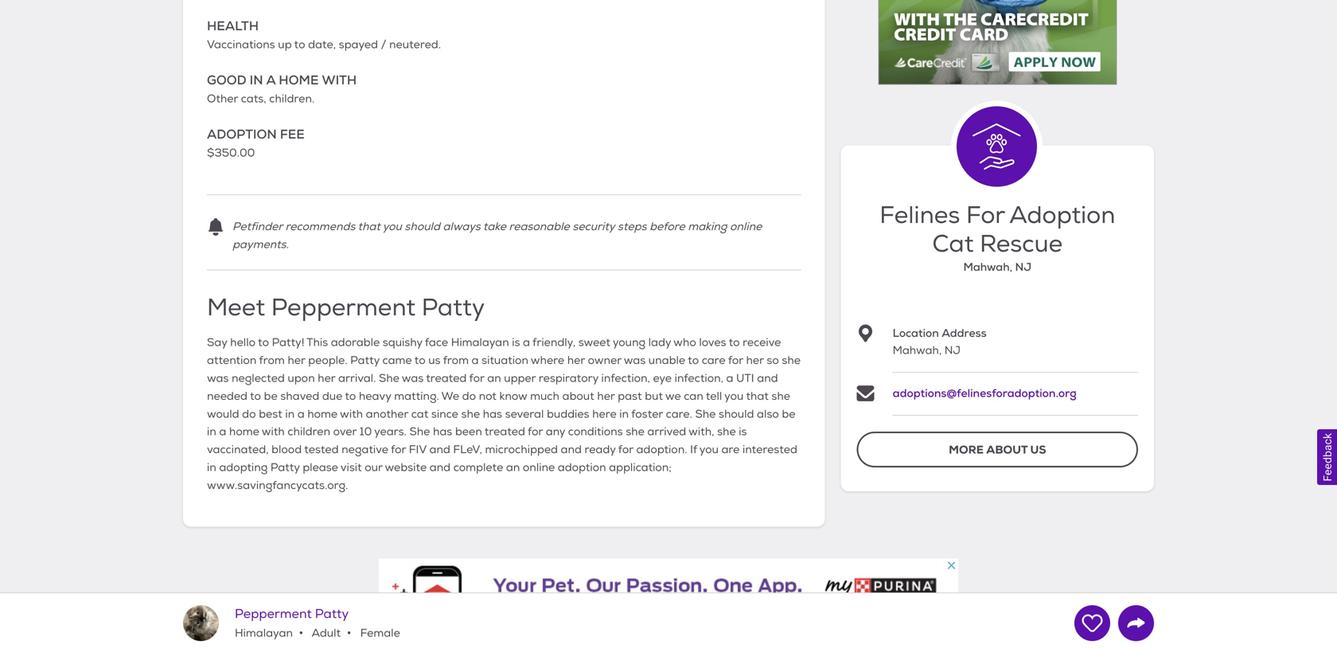 Task type: vqa. For each thing, say whether or not it's contained in the screenshot.
Privacy alert dialog
no



Task type: describe. For each thing, give the bounding box(es) containing it.
recommends
[[286, 220, 355, 234]]

best
[[259, 407, 283, 421]]

1 horizontal spatial you
[[700, 443, 719, 457]]

2 vertical spatial with
[[262, 425, 285, 439]]

blood
[[272, 443, 302, 457]]

spayed
[[339, 38, 378, 52]]

unable
[[649, 354, 686, 368]]

neglected
[[232, 372, 285, 385]]

petfinder alert image
[[207, 218, 225, 236]]

a inside good in a home with other cats, children.
[[266, 72, 276, 88]]

neutered.
[[389, 38, 441, 52]]

you inside petfinder recommends that you should always take reasonable security steps before making online payments.
[[383, 220, 402, 234]]

nj inside location address mahwah, nj
[[945, 344, 961, 358]]

female
[[358, 626, 400, 640]]

please
[[303, 461, 338, 475]]

to right hello
[[258, 336, 269, 350]]

matting.
[[394, 389, 439, 403]]

so
[[767, 354, 779, 368]]

and up adoption
[[561, 443, 582, 457]]

and down so
[[758, 372, 779, 385]]

take
[[483, 220, 506, 234]]

to inside health vaccinations up to date, spayed / neutered.
[[294, 38, 305, 52]]

past
[[618, 389, 642, 403]]

felines
[[880, 200, 961, 230]]

came
[[383, 354, 412, 368]]

1 vertical spatial treated
[[485, 425, 526, 439]]

0 vertical spatial pepperment
[[271, 293, 416, 323]]

us
[[429, 354, 441, 368]]

always
[[443, 220, 481, 234]]

address
[[942, 326, 987, 340]]

are
[[722, 443, 740, 457]]

more about us link
[[857, 432, 1139, 467]]

www.savingfancycats.org.
[[207, 479, 348, 493]]

location address mahwah, nj
[[893, 326, 987, 358]]

microchipped
[[485, 443, 558, 457]]

our
[[365, 461, 383, 475]]

adoption inside adoption fee $350.00
[[207, 126, 277, 143]]

that inside petfinder recommends that you should always take reasonable security steps before making online payments.
[[358, 220, 381, 234]]

any
[[546, 425, 566, 439]]

shaved
[[281, 389, 320, 403]]

2 horizontal spatial was
[[624, 354, 646, 368]]

2 infection, from the left
[[675, 372, 724, 385]]

owner
[[588, 354, 622, 368]]

adult
[[310, 626, 341, 640]]

felines for adoption cat rescue link
[[857, 200, 1139, 259]]

friendly,
[[533, 336, 576, 350]]

situation
[[482, 354, 529, 368]]

to right due
[[345, 389, 356, 403]]

people.
[[308, 354, 348, 368]]

more
[[949, 442, 984, 457]]

to left 'us'
[[415, 354, 426, 368]]

for up uti
[[728, 354, 744, 368]]

squishy
[[383, 336, 423, 350]]

flev,
[[453, 443, 483, 457]]

patty up arrival.
[[351, 354, 380, 368]]

meet pepperment  patty
[[207, 293, 485, 323]]

where
[[531, 354, 565, 368]]

would
[[207, 407, 239, 421]]

children.
[[269, 92, 315, 106]]

website
[[385, 461, 427, 475]]

1 horizontal spatial she
[[410, 425, 430, 439]]

1 vertical spatial about
[[987, 442, 1028, 457]]

care.
[[666, 407, 693, 421]]

in right best
[[285, 407, 295, 421]]

0 vertical spatial be
[[264, 389, 278, 403]]

with,
[[689, 425, 715, 439]]

nj inside felines for adoption cat rescue mahwah, nj
[[1016, 260, 1032, 274]]

fee
[[280, 126, 305, 143]]

for up website
[[391, 443, 406, 457]]

and right "fiv"
[[430, 443, 451, 457]]

vaccinated,
[[207, 443, 269, 457]]

cat
[[412, 407, 429, 421]]

negative
[[342, 443, 389, 457]]

cats,
[[241, 92, 266, 106]]

interested
[[743, 443, 798, 457]]

cat
[[933, 229, 974, 259]]

her up 'upon'
[[288, 354, 305, 368]]

with inside good in a home with other cats, children.
[[322, 72, 357, 88]]

we
[[666, 389, 681, 403]]

her down people.
[[318, 372, 336, 385]]

several
[[505, 407, 544, 421]]

children
[[288, 425, 331, 439]]

2 from from the left
[[443, 354, 469, 368]]

say
[[207, 336, 227, 350]]

arrived
[[648, 425, 687, 439]]

online inside say hello to patty! this adorable squishy face himalayan is a friendly, sweet young lady who loves to receive attention from her people.  patty came to us from a situation where her owner was unable to care for her so she was neglected upon her arrival.  she was treated for an upper respiratory infection, eye infection, a uti and needed to be shaved due to heavy matting.  we do not know much about her past but we can tell you that she would do best in a home with another cat since she has several buddies here in foster care.  she should also be in a home with children over 10 years.  she has been treated for any conditions she arrived with, she is vaccinated, blood tested negative for fiv and flev, microchipped and ready for adoption.   if you are interested in adopting patty please visit our website and complete an online adoption application; www.savingfancycats.org.
[[523, 461, 555, 475]]

1 vertical spatial pepperment
[[235, 606, 312, 622]]

date,
[[308, 38, 336, 52]]

patty!
[[272, 336, 305, 350]]

1 horizontal spatial has
[[483, 407, 503, 421]]

who
[[674, 336, 697, 350]]

respiratory
[[539, 372, 599, 385]]

meet
[[207, 293, 265, 323]]

1 horizontal spatial was
[[402, 372, 424, 385]]

visit
[[341, 461, 362, 475]]

eye
[[653, 372, 672, 385]]

loves
[[700, 336, 727, 350]]

1 vertical spatial she
[[696, 407, 716, 421]]

a left uti
[[727, 372, 734, 385]]

patty down blood
[[271, 461, 300, 475]]

to down who
[[688, 354, 699, 368]]

been
[[455, 425, 482, 439]]

say hello to patty! this adorable squishy face himalayan is a friendly, sweet young lady who loves to receive attention from her people.  patty came to us from a situation where her owner was unable to care for her so she was neglected upon her arrival.  she was treated for an upper respiratory infection, eye infection, a uti and needed to be shaved due to heavy matting.  we do not know much about her past but we can tell you that she would do best in a home with another cat since she has several buddies here in foster care.  she should also be in a home with children over 10 years.  she has been treated for any conditions she arrived with, she is vaccinated, blood tested negative for fiv and flev, microchipped and ready for adoption.   if you are interested in adopting patty please visit our website and complete an online adoption application; www.savingfancycats.org.
[[207, 336, 801, 493]]

her up 'here'
[[598, 389, 615, 403]]

1 from from the left
[[259, 354, 285, 368]]

0 horizontal spatial was
[[207, 372, 229, 385]]

before
[[650, 220, 686, 234]]

uti
[[737, 372, 755, 385]]

reasonable
[[509, 220, 570, 234]]

due
[[322, 389, 343, 403]]

1 vertical spatial has
[[433, 425, 453, 439]]

to right loves
[[729, 336, 740, 350]]

face
[[425, 336, 448, 350]]

conditions
[[568, 425, 623, 439]]

payments.
[[233, 238, 289, 252]]

1 vertical spatial home
[[308, 407, 338, 421]]

adorable
[[331, 336, 380, 350]]

himalayan inside say hello to patty! this adorable squishy face himalayan is a friendly, sweet young lady who loves to receive attention from her people.  patty came to us from a situation where her owner was unable to care for her so she was neglected upon her arrival.  she was treated for an upper respiratory infection, eye infection, a uti and needed to be shaved due to heavy matting.  we do not know much about her past but we can tell you that she would do best in a home with another cat since she has several buddies here in foster care.  she should also be in a home with children over 10 years.  she has been treated for any conditions she arrived with, she is vaccinated, blood tested negative for fiv and flev, microchipped and ready for adoption.   if you are interested in adopting patty please visit our website and complete an online adoption application; www.savingfancycats.org.
[[451, 336, 509, 350]]

patty up adult
[[315, 606, 349, 622]]

her up respiratory
[[568, 354, 585, 368]]



Task type: locate. For each thing, give the bounding box(es) containing it.
home inside good in a home with other cats, children.
[[279, 72, 319, 88]]

0 horizontal spatial from
[[259, 354, 285, 368]]

and
[[758, 372, 779, 385], [430, 443, 451, 457], [561, 443, 582, 457], [430, 461, 451, 475]]

buddies
[[547, 407, 590, 421]]

good
[[207, 72, 247, 88]]

a down shaved
[[298, 407, 305, 421]]

online inside petfinder recommends that you should always take reasonable security steps before making online payments.
[[730, 220, 762, 234]]

petfinder
[[233, 220, 283, 234]]

1 vertical spatial advertisement region
[[379, 559, 959, 630]]

upper
[[504, 372, 536, 385]]

0 vertical spatial advertisement region
[[879, 0, 1118, 85]]

2 vertical spatial she
[[410, 425, 430, 439]]

should inside petfinder recommends that you should always take reasonable security steps before making online payments.
[[405, 220, 440, 234]]

0 vertical spatial adoption
[[207, 126, 277, 143]]

much
[[530, 389, 560, 403]]

2 horizontal spatial she
[[696, 407, 716, 421]]

0 vertical spatial online
[[730, 220, 762, 234]]

a up "cats,"
[[266, 72, 276, 88]]

from
[[259, 354, 285, 368], [443, 354, 469, 368]]

should
[[405, 220, 440, 234], [719, 407, 755, 421]]

0 horizontal spatial himalayan
[[235, 626, 293, 640]]

fiv
[[409, 443, 427, 457]]

pepperment up adult
[[235, 606, 312, 622]]

1 horizontal spatial online
[[730, 220, 762, 234]]

0 horizontal spatial is
[[512, 336, 520, 350]]

1 horizontal spatial be
[[782, 407, 796, 421]]

she up are
[[718, 425, 736, 439]]

is up situation
[[512, 336, 520, 350]]

0 vertical spatial has
[[483, 407, 503, 421]]

about
[[563, 389, 595, 403], [987, 442, 1028, 457]]

to down neglected
[[250, 389, 261, 403]]

be up best
[[264, 389, 278, 403]]

1 horizontal spatial nj
[[1016, 260, 1032, 274]]

0 vertical spatial mahwah,
[[964, 260, 1013, 274]]

/
[[381, 38, 387, 52]]

home down due
[[308, 407, 338, 421]]

0 horizontal spatial you
[[383, 220, 402, 234]]

1 horizontal spatial do
[[462, 389, 476, 403]]

for up application;
[[619, 443, 634, 457]]

has down since
[[433, 425, 453, 439]]

0 vertical spatial himalayan
[[451, 336, 509, 350]]

nj down rescue
[[1016, 260, 1032, 274]]

lady
[[649, 336, 672, 350]]

upon
[[288, 372, 315, 385]]

$350.00
[[207, 146, 255, 160]]

0 vertical spatial about
[[563, 389, 595, 403]]

10
[[360, 425, 372, 439]]

that inside say hello to patty! this adorable squishy face himalayan is a friendly, sweet young lady who loves to receive attention from her people.  patty came to us from a situation where her owner was unable to care for her so she was neglected upon her arrival.  she was treated for an upper respiratory infection, eye infection, a uti and needed to be shaved due to heavy matting.  we do not know much about her past but we can tell you that she would do best in a home with another cat since she has several buddies here in foster care.  she should also be in a home with children over 10 years.  she has been treated for any conditions she arrived with, she is vaccinated, blood tested negative for fiv and flev, microchipped and ready for adoption.   if you are interested in adopting patty please visit our website and complete an online adoption application; www.savingfancycats.org.
[[747, 389, 769, 403]]

this
[[307, 336, 328, 350]]

in up "cats,"
[[250, 72, 263, 88]]

she
[[379, 372, 400, 385], [696, 407, 716, 421], [410, 425, 430, 439]]

an
[[488, 372, 501, 385], [506, 461, 520, 475]]

in down vaccinated,
[[207, 461, 216, 475]]

adoptions@felinesforadoption.org
[[893, 386, 1077, 401]]

tell
[[706, 389, 723, 403]]

making
[[688, 220, 727, 234]]

0 vertical spatial home
[[279, 72, 319, 88]]

receive
[[743, 336, 782, 350]]

years.
[[374, 425, 407, 439]]

in inside good in a home with other cats, children.
[[250, 72, 263, 88]]

that right recommends
[[358, 220, 381, 234]]

0 vertical spatial nj
[[1016, 260, 1032, 274]]

about left us
[[987, 442, 1028, 457]]

mahwah,
[[964, 260, 1013, 274], [893, 344, 942, 358]]

she up with,
[[696, 407, 716, 421]]

1 vertical spatial adoption
[[1010, 200, 1116, 230]]

1 vertical spatial you
[[725, 389, 744, 403]]

was up needed
[[207, 372, 229, 385]]

foster
[[632, 407, 663, 421]]

with up over
[[340, 407, 363, 421]]

0 horizontal spatial online
[[523, 461, 555, 475]]

1 vertical spatial that
[[747, 389, 769, 403]]

should down tell
[[719, 407, 755, 421]]

she down cat
[[410, 425, 430, 439]]

0 horizontal spatial mahwah,
[[893, 344, 942, 358]]

over
[[333, 425, 357, 439]]

treated up microchipped
[[485, 425, 526, 439]]

0 vertical spatial do
[[462, 389, 476, 403]]

complete
[[454, 461, 504, 475]]

online down microchipped
[[523, 461, 555, 475]]

treated up we
[[426, 372, 467, 385]]

should left always
[[405, 220, 440, 234]]

0 vertical spatial an
[[488, 372, 501, 385]]

0 vertical spatial that
[[358, 220, 381, 234]]

if
[[691, 443, 698, 457]]

for
[[967, 200, 1005, 230]]

security
[[573, 220, 615, 234]]

0 horizontal spatial that
[[358, 220, 381, 234]]

with down best
[[262, 425, 285, 439]]

hello
[[230, 336, 256, 350]]

1 horizontal spatial should
[[719, 407, 755, 421]]

0 horizontal spatial infection,
[[602, 372, 651, 385]]

be
[[264, 389, 278, 403], [782, 407, 796, 421]]

0 horizontal spatial adoption
[[207, 126, 277, 143]]

2 vertical spatial home
[[229, 425, 259, 439]]

0 horizontal spatial has
[[433, 425, 453, 439]]

1 horizontal spatial treated
[[485, 425, 526, 439]]

application;
[[609, 461, 672, 475]]

was up matting.
[[402, 372, 424, 385]]

ready
[[585, 443, 616, 457]]

mahwah, inside location address mahwah, nj
[[893, 344, 942, 358]]

was
[[624, 354, 646, 368], [207, 372, 229, 385], [402, 372, 424, 385]]

home up vaccinated,
[[229, 425, 259, 439]]

online
[[730, 220, 762, 234], [523, 461, 555, 475]]

a left situation
[[472, 354, 479, 368]]

she right so
[[782, 354, 801, 368]]

1 horizontal spatial about
[[987, 442, 1028, 457]]

up
[[278, 38, 292, 52]]

1 infection, from the left
[[602, 372, 651, 385]]

0 horizontal spatial should
[[405, 220, 440, 234]]

0 vertical spatial you
[[383, 220, 402, 234]]

0 horizontal spatial be
[[264, 389, 278, 403]]

arrival.
[[339, 372, 376, 385]]

0 vertical spatial treated
[[426, 372, 467, 385]]

for left any
[[528, 425, 543, 439]]

from up neglected
[[259, 354, 285, 368]]

sweet
[[579, 336, 611, 350]]

do left not
[[462, 389, 476, 403]]

do left best
[[242, 407, 256, 421]]

pepperment  patty image
[[183, 605, 219, 641]]

health
[[207, 17, 259, 34]]

1 horizontal spatial from
[[443, 354, 469, 368]]

and right website
[[430, 461, 451, 475]]

1 vertical spatial mahwah,
[[893, 344, 942, 358]]

tested
[[304, 443, 339, 457]]

that up also
[[747, 389, 769, 403]]

since
[[432, 407, 459, 421]]

a left friendly,
[[523, 336, 530, 350]]

1 vertical spatial online
[[523, 461, 555, 475]]

she down the 'foster'
[[626, 425, 645, 439]]

adoption
[[558, 461, 607, 475]]

1 vertical spatial himalayan
[[235, 626, 293, 640]]

be right also
[[782, 407, 796, 421]]

infection, up past
[[602, 372, 651, 385]]

nj
[[1016, 260, 1032, 274], [945, 344, 961, 358]]

1 horizontal spatial infection,
[[675, 372, 724, 385]]

adoptions@felinesforadoption.org link
[[893, 386, 1077, 401]]

adoption inside felines for adoption cat rescue mahwah, nj
[[1010, 200, 1116, 230]]

1 horizontal spatial is
[[739, 425, 747, 439]]

mahwah, down felines for adoption cat rescue link
[[964, 260, 1013, 274]]

about inside say hello to patty! this adorable squishy face himalayan is a friendly, sweet young lady who loves to receive attention from her people.  patty came to us from a situation where her owner was unable to care for her so she was neglected upon her arrival.  she was treated for an upper respiratory infection, eye infection, a uti and needed to be shaved due to heavy matting.  we do not know much about her past but we can tell you that she would do best in a home with another cat since she has several buddies here in foster care.  she should also be in a home with children over 10 years.  she has been treated for any conditions she arrived with, she is vaccinated, blood tested negative for fiv and flev, microchipped and ready for adoption.   if you are interested in adopting patty please visit our website and complete an online adoption application; www.savingfancycats.org.
[[563, 389, 595, 403]]

has down not
[[483, 407, 503, 421]]

0 horizontal spatial about
[[563, 389, 595, 403]]

adoption.
[[637, 443, 688, 457]]

also
[[757, 407, 779, 421]]

adoption up $350.00
[[207, 126, 277, 143]]

you right tell
[[725, 389, 744, 403]]

her
[[288, 354, 305, 368], [568, 354, 585, 368], [747, 354, 764, 368], [318, 372, 336, 385], [598, 389, 615, 403]]

from right 'us'
[[443, 354, 469, 368]]

adoption fee $350.00
[[207, 126, 305, 160]]

0 horizontal spatial an
[[488, 372, 501, 385]]

is
[[512, 336, 520, 350], [739, 425, 747, 439]]

himalayan up situation
[[451, 336, 509, 350]]

her left so
[[747, 354, 764, 368]]

0 horizontal spatial treated
[[426, 372, 467, 385]]

other
[[207, 92, 238, 106]]

for up not
[[469, 372, 485, 385]]

patty up face
[[422, 293, 485, 323]]

0 horizontal spatial nj
[[945, 344, 961, 358]]

infection, up can
[[675, 372, 724, 385]]

she up also
[[772, 389, 791, 403]]

pepperment  patty
[[235, 606, 349, 622]]

with down date,
[[322, 72, 357, 88]]

0 horizontal spatial do
[[242, 407, 256, 421]]

1 horizontal spatial mahwah,
[[964, 260, 1013, 274]]

in down past
[[620, 407, 629, 421]]

1 vertical spatial is
[[739, 425, 747, 439]]

not
[[479, 389, 497, 403]]

1 vertical spatial should
[[719, 407, 755, 421]]

vaccinations
[[207, 38, 275, 52]]

mahwah, inside felines for adoption cat rescue mahwah, nj
[[964, 260, 1013, 274]]

was down young
[[624, 354, 646, 368]]

to
[[294, 38, 305, 52], [258, 336, 269, 350], [729, 336, 740, 350], [415, 354, 426, 368], [688, 354, 699, 368], [250, 389, 261, 403], [345, 389, 356, 403]]

online right making
[[730, 220, 762, 234]]

1 vertical spatial an
[[506, 461, 520, 475]]

home up children.
[[279, 72, 319, 88]]

another
[[366, 407, 409, 421]]

here
[[593, 407, 617, 421]]

in down would
[[207, 425, 216, 439]]

0 horizontal spatial she
[[379, 372, 400, 385]]

more about us
[[949, 442, 1047, 457]]

attention
[[207, 354, 257, 368]]

health vaccinations up to date, spayed / neutered.
[[207, 17, 441, 52]]

0 vertical spatial with
[[322, 72, 357, 88]]

1 horizontal spatial that
[[747, 389, 769, 403]]

2 horizontal spatial you
[[725, 389, 744, 403]]

you left always
[[383, 220, 402, 234]]

advertisement region
[[879, 0, 1118, 85], [379, 559, 959, 630]]

for
[[728, 354, 744, 368], [469, 372, 485, 385], [528, 425, 543, 439], [391, 443, 406, 457], [619, 443, 634, 457]]

adopting
[[219, 461, 268, 475]]

she up been
[[462, 407, 480, 421]]

1 horizontal spatial an
[[506, 461, 520, 475]]

is up are
[[739, 425, 747, 439]]

an down microchipped
[[506, 461, 520, 475]]

pepperment up adorable
[[271, 293, 416, 323]]

1 vertical spatial nj
[[945, 344, 961, 358]]

1 horizontal spatial himalayan
[[451, 336, 509, 350]]

1 vertical spatial be
[[782, 407, 796, 421]]

she down came
[[379, 372, 400, 385]]

to right "up" on the left top
[[294, 38, 305, 52]]

should inside say hello to patty! this adorable squishy face himalayan is a friendly, sweet young lady who loves to receive attention from her people.  patty came to us from a situation where her owner was unable to care for her so she was neglected upon her arrival.  she was treated for an upper respiratory infection, eye infection, a uti and needed to be shaved due to heavy matting.  we do not know much about her past but we can tell you that she would do best in a home with another cat since she has several buddies here in foster care.  she should also be in a home with children over 10 years.  she has been treated for any conditions she arrived with, she is vaccinated, blood tested negative for fiv and flev, microchipped and ready for adoption.   if you are interested in adopting patty please visit our website and complete an online adoption application; www.savingfancycats.org.
[[719, 407, 755, 421]]

0 vertical spatial is
[[512, 336, 520, 350]]

an up not
[[488, 372, 501, 385]]

a down would
[[219, 425, 226, 439]]

about down respiratory
[[563, 389, 595, 403]]

petfinder recommends that you should always take reasonable security steps before making online payments.
[[233, 220, 762, 252]]

himalayan down pepperment  patty
[[235, 626, 293, 640]]

mahwah, down location
[[893, 344, 942, 358]]

good in a home with other cats, children.
[[207, 72, 357, 106]]

needed
[[207, 389, 248, 403]]

rescue
[[980, 229, 1063, 259]]

adoption right the 'for' at the right of page
[[1010, 200, 1116, 230]]

1 vertical spatial do
[[242, 407, 256, 421]]

0 vertical spatial should
[[405, 220, 440, 234]]

she
[[782, 354, 801, 368], [772, 389, 791, 403], [462, 407, 480, 421], [626, 425, 645, 439], [718, 425, 736, 439]]

1 vertical spatial with
[[340, 407, 363, 421]]

2 vertical spatial you
[[700, 443, 719, 457]]

0 vertical spatial she
[[379, 372, 400, 385]]

know
[[500, 389, 528, 403]]

young
[[613, 336, 646, 350]]

you right if
[[700, 443, 719, 457]]

1 horizontal spatial adoption
[[1010, 200, 1116, 230]]

nj down 'address' on the right of the page
[[945, 344, 961, 358]]



